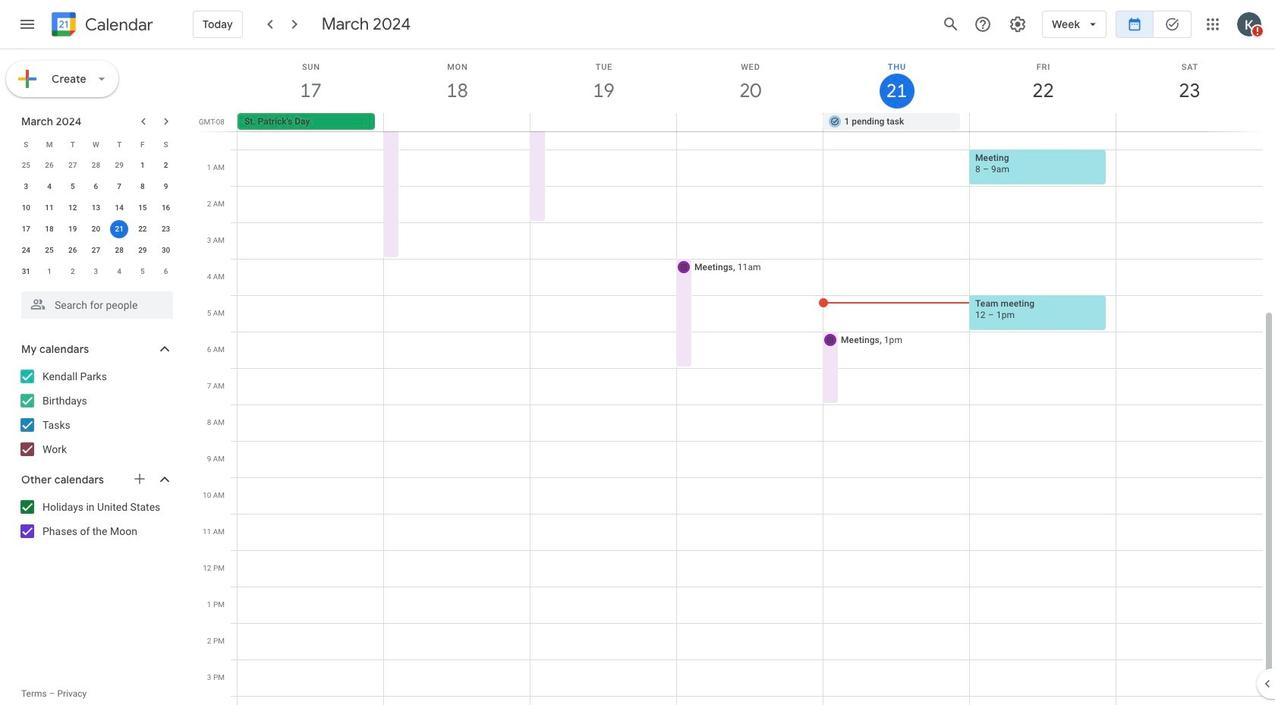 Task type: vqa. For each thing, say whether or not it's contained in the screenshot.
grid
yes



Task type: describe. For each thing, give the bounding box(es) containing it.
cell inside the march 2024 grid
[[108, 219, 131, 240]]

my calendars list
[[3, 364, 188, 462]]

19 element
[[64, 220, 82, 238]]

10 element
[[17, 199, 35, 217]]

9 element
[[157, 178, 175, 196]]

28 element
[[110, 241, 128, 260]]

16 element
[[157, 199, 175, 217]]

other calendars list
[[3, 495, 188, 544]]

4 element
[[40, 178, 58, 196]]

11 element
[[40, 199, 58, 217]]

18 element
[[40, 220, 58, 238]]

main drawer image
[[18, 15, 36, 33]]

5 element
[[64, 178, 82, 196]]

13 element
[[87, 199, 105, 217]]

15 element
[[134, 199, 152, 217]]

heading inside calendar element
[[82, 16, 153, 34]]

3 element
[[17, 178, 35, 196]]

april 2 element
[[64, 263, 82, 281]]

8 element
[[134, 178, 152, 196]]

7 element
[[110, 178, 128, 196]]

23 element
[[157, 220, 175, 238]]

april 4 element
[[110, 263, 128, 281]]

april 3 element
[[87, 263, 105, 281]]

22 element
[[134, 220, 152, 238]]

29 element
[[134, 241, 152, 260]]

17 element
[[17, 220, 35, 238]]

21, today element
[[110, 220, 128, 238]]



Task type: locate. For each thing, give the bounding box(es) containing it.
6 element
[[87, 178, 105, 196]]

14 element
[[110, 199, 128, 217]]

february 27 element
[[64, 156, 82, 175]]

row
[[231, 113, 1275, 131], [14, 134, 178, 155], [14, 155, 178, 176], [14, 176, 178, 197], [14, 197, 178, 219], [14, 219, 178, 240], [14, 240, 178, 261], [14, 261, 178, 282]]

february 26 element
[[40, 156, 58, 175]]

31 element
[[17, 263, 35, 281]]

calendar element
[[49, 9, 153, 43]]

heading
[[82, 16, 153, 34]]

grid
[[194, 49, 1275, 705]]

add other calendars image
[[132, 471, 147, 487]]

24 element
[[17, 241, 35, 260]]

february 28 element
[[87, 156, 105, 175]]

25 element
[[40, 241, 58, 260]]

20 element
[[87, 220, 105, 238]]

february 25 element
[[17, 156, 35, 175]]

12 element
[[64, 199, 82, 217]]

march 2024 grid
[[14, 134, 178, 282]]

cell
[[384, 113, 530, 131], [530, 113, 677, 131], [677, 113, 823, 131], [970, 113, 1116, 131], [1116, 113, 1262, 131], [108, 219, 131, 240]]

30 element
[[157, 241, 175, 260]]

april 6 element
[[157, 263, 175, 281]]

27 element
[[87, 241, 105, 260]]

Search for people text field
[[30, 292, 164, 319]]

2 element
[[157, 156, 175, 175]]

None search field
[[0, 285, 188, 319]]

settings menu image
[[1009, 15, 1027, 33]]

1 element
[[134, 156, 152, 175]]

april 1 element
[[40, 263, 58, 281]]

26 element
[[64, 241, 82, 260]]

row group
[[14, 155, 178, 282]]

april 5 element
[[134, 263, 152, 281]]

february 29 element
[[110, 156, 128, 175]]



